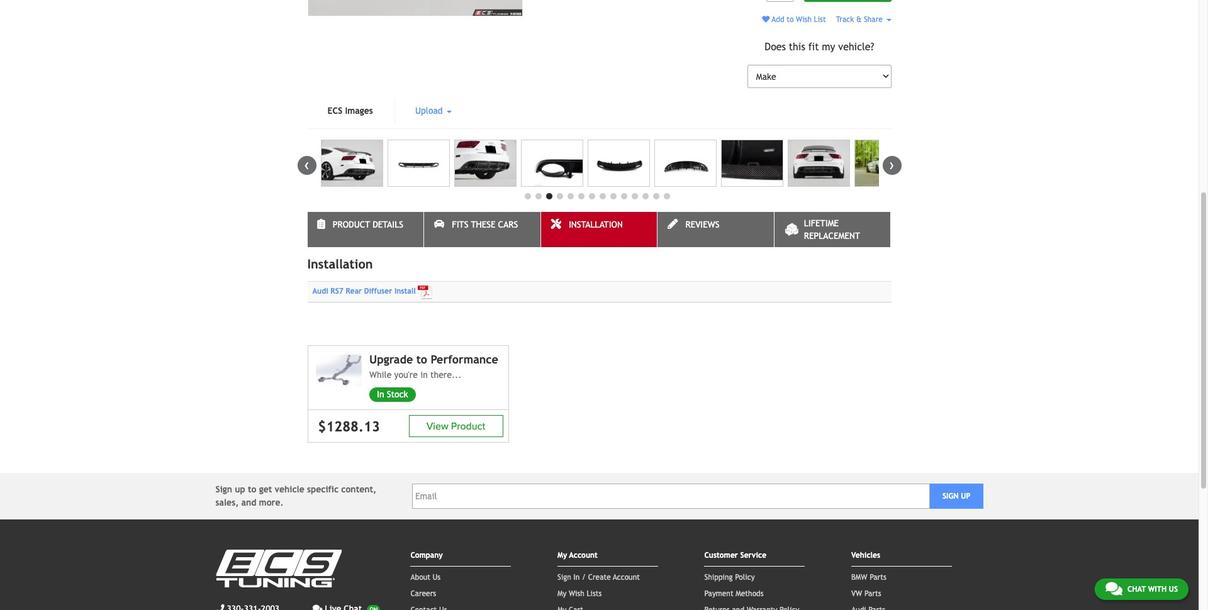 Task type: vqa. For each thing, say whether or not it's contained in the screenshot.
"Driving" in the LP270 2.75" LED Driving Light Kit, SAE Compliant
no



Task type: describe. For each thing, give the bounding box(es) containing it.
lifetime replacement link
[[775, 212, 891, 248]]

add
[[772, 15, 785, 24]]

there...
[[431, 370, 462, 380]]

my
[[822, 41, 836, 53]]

phone image
[[216, 605, 224, 611]]

about
[[411, 574, 431, 582]]

reviews
[[686, 220, 720, 230]]

shipping policy link
[[705, 574, 755, 582]]

$1288.13
[[318, 418, 380, 435]]

›
[[890, 156, 895, 173]]

to for upgrade
[[417, 353, 427, 367]]

0 vertical spatial in
[[377, 390, 384, 400]]

product details link
[[308, 212, 424, 248]]

up for sign up to get vehicle specific content, sales, and more.
[[235, 485, 245, 495]]

fits
[[452, 220, 469, 230]]

payment methods
[[705, 590, 764, 599]]

specific
[[307, 485, 339, 495]]

replacement
[[804, 231, 861, 241]]

ecs tuning image
[[216, 550, 342, 588]]

reviews link
[[658, 212, 774, 248]]

vw parts link
[[852, 590, 882, 599]]

0 vertical spatial installation
[[569, 220, 623, 230]]

payment
[[705, 590, 734, 599]]

view product link
[[409, 416, 503, 438]]

track & share
[[836, 15, 885, 24]]

my wish lists link
[[558, 590, 602, 599]]

content,
[[341, 485, 377, 495]]

track
[[836, 15, 854, 24]]

bmw
[[852, 574, 868, 582]]

stock
[[387, 390, 408, 400]]

vehicle?
[[839, 41, 875, 53]]

create
[[588, 574, 611, 582]]

heart image
[[763, 16, 770, 23]]

to for add
[[787, 15, 794, 24]]

1 vertical spatial account
[[613, 574, 640, 582]]

track & share button
[[836, 15, 892, 24]]

upload
[[415, 106, 446, 116]]

list
[[814, 15, 826, 24]]

ecs images
[[328, 106, 373, 116]]

and
[[241, 498, 256, 508]]

customer service
[[705, 552, 767, 560]]

› link
[[883, 156, 902, 175]]

lifetime replacement
[[804, 219, 861, 241]]

images
[[345, 106, 373, 116]]

careers link
[[411, 590, 436, 599]]

vw
[[852, 590, 863, 599]]

up for sign up
[[961, 492, 971, 501]]

sign for sign in / create account
[[558, 574, 571, 582]]

upload button
[[395, 98, 472, 124]]

comments image
[[1106, 582, 1123, 597]]

more.
[[259, 498, 284, 508]]

careers
[[411, 590, 436, 599]]

this
[[789, 41, 806, 53]]

rs7
[[331, 287, 344, 296]]

chat
[[1128, 585, 1146, 594]]

Email email field
[[412, 484, 930, 509]]

diffuser
[[364, 287, 392, 296]]

sign up to get vehicle specific content, sales, and more.
[[216, 485, 377, 508]]

view product
[[427, 420, 486, 433]]

install
[[395, 287, 416, 296]]

does
[[765, 41, 786, 53]]

fits these cars
[[452, 220, 518, 230]]

about us
[[411, 574, 441, 582]]

0 vertical spatial us
[[433, 574, 441, 582]]

details
[[373, 220, 404, 230]]

vw parts
[[852, 590, 882, 599]]

payment methods link
[[705, 590, 764, 599]]

customer
[[705, 552, 738, 560]]

in stock
[[377, 390, 408, 400]]

in
[[421, 370, 428, 380]]

comments image
[[313, 605, 323, 611]]

lifetime
[[804, 219, 839, 229]]

share
[[864, 15, 883, 24]]

policy
[[735, 574, 755, 582]]



Task type: locate. For each thing, give the bounding box(es) containing it.
does this fit my vehicle?
[[765, 41, 875, 53]]

up
[[235, 485, 245, 495], [961, 492, 971, 501]]

to up the in
[[417, 353, 427, 367]]

to
[[787, 15, 794, 24], [417, 353, 427, 367], [248, 485, 257, 495]]

up inside sign up to get vehicle specific content, sales, and more.
[[235, 485, 245, 495]]

company
[[411, 552, 443, 560]]

in left /
[[574, 574, 580, 582]]

0 horizontal spatial installation
[[308, 257, 373, 271]]

parts for vw parts
[[865, 590, 882, 599]]

es#4668274 - 049187la01-01 - audi c7 rs7 carbon fiber diffuser - hand-laid carbon fiber to upgrade the look of your c7 rs7! - ecs - audi image
[[308, 0, 523, 17], [321, 140, 383, 187], [387, 140, 450, 187], [454, 140, 517, 187], [521, 140, 583, 187], [588, 140, 650, 187], [654, 140, 717, 187], [721, 140, 784, 187], [788, 140, 850, 187], [855, 140, 917, 187]]

product right view
[[451, 420, 486, 433]]

with
[[1149, 585, 1167, 594]]

to left get on the left of page
[[248, 485, 257, 495]]

0 vertical spatial parts
[[870, 574, 887, 582]]

installation
[[569, 220, 623, 230], [308, 257, 373, 271]]

0 horizontal spatial in
[[377, 390, 384, 400]]

these
[[471, 220, 496, 230]]

shipping policy
[[705, 574, 755, 582]]

add to wish list link
[[763, 15, 826, 24]]

audi rs7 rear diffuser install link
[[313, 285, 433, 300]]

account up /
[[569, 552, 598, 560]]

0 horizontal spatial to
[[248, 485, 257, 495]]

1 horizontal spatial to
[[417, 353, 427, 367]]

0 vertical spatial product
[[333, 220, 370, 230]]

ecs images link
[[308, 98, 393, 124]]

‹
[[304, 156, 309, 173]]

us right about
[[433, 574, 441, 582]]

1 horizontal spatial us
[[1169, 585, 1178, 594]]

audi
[[313, 287, 328, 296]]

1 horizontal spatial sign
[[558, 574, 571, 582]]

my for my wish lists
[[558, 590, 567, 599]]

about us link
[[411, 574, 441, 582]]

0 vertical spatial wish
[[796, 15, 812, 24]]

chat with us link
[[1095, 579, 1189, 601]]

cars
[[498, 220, 518, 230]]

performance
[[431, 353, 499, 367]]

sign for sign up
[[943, 492, 959, 501]]

parts right vw
[[865, 590, 882, 599]]

sign up
[[943, 492, 971, 501]]

you're
[[394, 370, 418, 380]]

product
[[333, 220, 370, 230], [451, 420, 486, 433]]

&
[[857, 15, 862, 24]]

get
[[259, 485, 272, 495]]

shipping
[[705, 574, 733, 582]]

1 horizontal spatial in
[[574, 574, 580, 582]]

None text field
[[767, 0, 795, 2]]

view
[[427, 420, 449, 433]]

methods
[[736, 590, 764, 599]]

c7 rs7 cat back valved exhaust image
[[316, 354, 362, 389]]

account right "create"
[[613, 574, 640, 582]]

wish left lists
[[569, 590, 585, 599]]

us right with
[[1169, 585, 1178, 594]]

my account
[[558, 552, 598, 560]]

us
[[433, 574, 441, 582], [1169, 585, 1178, 594]]

/
[[582, 574, 586, 582]]

lists
[[587, 590, 602, 599]]

0 horizontal spatial us
[[433, 574, 441, 582]]

sales,
[[216, 498, 239, 508]]

0 horizontal spatial up
[[235, 485, 245, 495]]

0 horizontal spatial wish
[[569, 590, 585, 599]]

to right 'add'
[[787, 15, 794, 24]]

1 horizontal spatial up
[[961, 492, 971, 501]]

1 vertical spatial in
[[574, 574, 580, 582]]

1 vertical spatial to
[[417, 353, 427, 367]]

in left stock
[[377, 390, 384, 400]]

vehicle
[[275, 485, 305, 495]]

installation link
[[541, 212, 657, 248]]

sign up button
[[930, 484, 984, 509]]

2 vertical spatial to
[[248, 485, 257, 495]]

fit
[[809, 41, 819, 53]]

parts right bmw
[[870, 574, 887, 582]]

wish
[[796, 15, 812, 24], [569, 590, 585, 599]]

product details
[[333, 220, 404, 230]]

parts for bmw parts
[[870, 574, 887, 582]]

while
[[370, 370, 392, 380]]

1 vertical spatial us
[[1169, 585, 1178, 594]]

0 vertical spatial to
[[787, 15, 794, 24]]

1 vertical spatial product
[[451, 420, 486, 433]]

1 vertical spatial installation
[[308, 257, 373, 271]]

sign for sign up to get vehicle specific content, sales, and more.
[[216, 485, 232, 495]]

1 vertical spatial my
[[558, 590, 567, 599]]

audi rs7 rear diffuser install
[[313, 287, 416, 296]]

service
[[741, 552, 767, 560]]

product left details
[[333, 220, 370, 230]]

sign inside sign up to get vehicle specific content, sales, and more.
[[216, 485, 232, 495]]

0 vertical spatial account
[[569, 552, 598, 560]]

1 vertical spatial parts
[[865, 590, 882, 599]]

1 horizontal spatial wish
[[796, 15, 812, 24]]

vehicles
[[852, 552, 881, 560]]

0 vertical spatial my
[[558, 552, 567, 560]]

sign in / create account
[[558, 574, 640, 582]]

sign inside sign up button
[[943, 492, 959, 501]]

bmw parts link
[[852, 574, 887, 582]]

rear
[[346, 287, 362, 296]]

ecs
[[328, 106, 343, 116]]

my up the my wish lists link
[[558, 552, 567, 560]]

2 horizontal spatial sign
[[943, 492, 959, 501]]

chat with us
[[1128, 585, 1178, 594]]

sign in / create account link
[[558, 574, 640, 582]]

1 horizontal spatial product
[[451, 420, 486, 433]]

2 my from the top
[[558, 590, 567, 599]]

1 horizontal spatial account
[[613, 574, 640, 582]]

to inside upgrade to performance while you're in there...
[[417, 353, 427, 367]]

to inside sign up to get vehicle specific content, sales, and more.
[[248, 485, 257, 495]]

my for my account
[[558, 552, 567, 560]]

add to wish list
[[770, 15, 826, 24]]

1 horizontal spatial installation
[[569, 220, 623, 230]]

my left lists
[[558, 590, 567, 599]]

0 horizontal spatial sign
[[216, 485, 232, 495]]

up inside sign up button
[[961, 492, 971, 501]]

1 my from the top
[[558, 552, 567, 560]]

0 horizontal spatial account
[[569, 552, 598, 560]]

upgrade to performance while you're in there...
[[370, 353, 499, 380]]

bmw parts
[[852, 574, 887, 582]]

‹ link
[[297, 156, 316, 175]]

parts
[[870, 574, 887, 582], [865, 590, 882, 599]]

my wish lists
[[558, 590, 602, 599]]

2 horizontal spatial to
[[787, 15, 794, 24]]

upgrade
[[370, 353, 413, 367]]

account
[[569, 552, 598, 560], [613, 574, 640, 582]]

wish left list
[[796, 15, 812, 24]]

0 horizontal spatial product
[[333, 220, 370, 230]]

1 vertical spatial wish
[[569, 590, 585, 599]]

fits these cars link
[[424, 212, 541, 248]]



